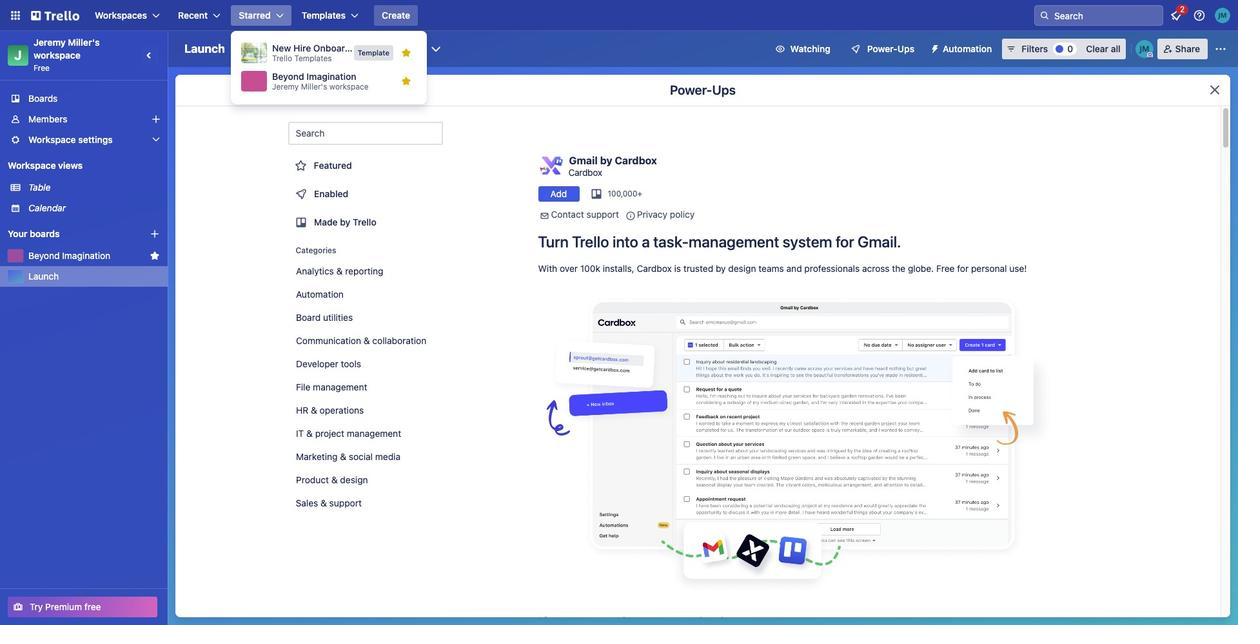 Task type: locate. For each thing, give the bounding box(es) containing it.
into
[[613, 233, 639, 251]]

0 horizontal spatial imagination
[[62, 250, 110, 261]]

jeremy inside "beyond imagination jeremy miller's workspace"
[[272, 82, 299, 92]]

product
[[296, 475, 329, 486]]

sm image right power-ups button on the top right
[[925, 39, 943, 57]]

table
[[28, 182, 51, 193]]

0 horizontal spatial board
[[296, 312, 320, 323]]

support down 100,000
[[587, 209, 619, 220]]

0 vertical spatial launch
[[185, 42, 225, 55]]

board right template
[[390, 43, 415, 54]]

imagination up the launch 'link'
[[62, 250, 110, 261]]

& right analytics
[[336, 266, 343, 277]]

starred icon image
[[401, 48, 412, 58], [401, 76, 412, 86], [150, 251, 160, 261]]

workspace
[[281, 43, 328, 54], [28, 134, 76, 145], [8, 160, 56, 171]]

is
[[675, 263, 681, 274]]

1 vertical spatial board
[[296, 312, 320, 323]]

imagination for beyond imagination
[[62, 250, 110, 261]]

contact support
[[551, 209, 619, 220]]

automation link
[[288, 285, 443, 305]]

support down product & design
[[330, 498, 362, 509]]

personal
[[972, 263, 1008, 274]]

& inside 'link'
[[336, 266, 343, 277]]

marketing & social media
[[296, 452, 400, 463]]

communication & collaboration link
[[288, 331, 443, 352]]

1 horizontal spatial for
[[958, 263, 969, 274]]

over
[[560, 263, 578, 274]]

jeremy
[[34, 37, 66, 48], [272, 82, 299, 92]]

management down hr & operations "link" at bottom
[[347, 428, 401, 439]]

0 vertical spatial workspace
[[281, 43, 328, 54]]

0 vertical spatial design
[[729, 263, 757, 274]]

0 horizontal spatial support
[[330, 498, 362, 509]]

workspace
[[34, 50, 81, 61], [330, 82, 369, 92]]

cardbox up +
[[615, 155, 657, 166]]

templates inside popup button
[[302, 10, 346, 21]]

power-ups button
[[842, 39, 923, 59]]

1 vertical spatial design
[[340, 475, 368, 486]]

0 vertical spatial jeremy
[[34, 37, 66, 48]]

board utilities
[[296, 312, 353, 323]]

free
[[34, 63, 50, 73], [937, 263, 955, 274]]

2 vertical spatial trello
[[572, 233, 610, 251]]

1 vertical spatial power-ups
[[670, 83, 736, 97]]

0 horizontal spatial design
[[340, 475, 368, 486]]

by right gmail
[[600, 155, 613, 166]]

try premium free button
[[8, 598, 157, 618]]

0 horizontal spatial trello
[[272, 54, 292, 63]]

launch inside 'link'
[[28, 271, 59, 282]]

workspace navigation collapse icon image
[[141, 46, 159, 65]]

by inside gmail by cardbox cardbox
[[600, 155, 613, 166]]

imagination down new hire onboarding trello templates
[[307, 71, 357, 82]]

1 horizontal spatial imagination
[[307, 71, 357, 82]]

workspace right the j
[[34, 50, 81, 61]]

imagination inside "beyond imagination jeremy miller's workspace"
[[307, 71, 357, 82]]

0 vertical spatial ups
[[898, 43, 915, 54]]

1 horizontal spatial free
[[937, 263, 955, 274]]

try premium free
[[30, 602, 101, 613]]

board left utilities
[[296, 312, 320, 323]]

0 vertical spatial automation
[[943, 43, 993, 54]]

1 vertical spatial imagination
[[62, 250, 110, 261]]

workspace inside popup button
[[28, 134, 76, 145]]

by for gmail
[[600, 155, 613, 166]]

0 horizontal spatial power-
[[670, 83, 713, 97]]

& right sales
[[321, 498, 327, 509]]

task-
[[654, 233, 689, 251]]

starred icon image down 'board' link
[[401, 76, 412, 86]]

&
[[336, 266, 343, 277], [364, 336, 370, 347], [311, 405, 317, 416], [306, 428, 313, 439], [340, 452, 346, 463], [331, 475, 338, 486], [321, 498, 327, 509]]

1 horizontal spatial miller's
[[301, 82, 327, 92]]

beyond down new
[[272, 71, 304, 82]]

free right j link
[[34, 63, 50, 73]]

1 vertical spatial automation
[[296, 289, 344, 300]]

management up trusted in the top right of the page
[[689, 233, 780, 251]]

& right product
[[331, 475, 338, 486]]

jeremy down new
[[272, 82, 299, 92]]

share button
[[1158, 39, 1209, 59]]

2 horizontal spatial trello
[[572, 233, 610, 251]]

1 vertical spatial jeremy
[[272, 82, 299, 92]]

visible
[[331, 43, 358, 54]]

& right it
[[306, 428, 313, 439]]

0 horizontal spatial beyond
[[28, 250, 60, 261]]

0 vertical spatial board
[[390, 43, 415, 54]]

jeremy miller's workspace link
[[34, 37, 102, 61]]

templates inside new hire onboarding trello templates
[[295, 54, 332, 63]]

workspace inside button
[[281, 43, 328, 54]]

1 vertical spatial by
[[340, 217, 350, 228]]

0 vertical spatial workspace
[[34, 50, 81, 61]]

analytics & reporting link
[[288, 261, 443, 282]]

launch down beyond imagination at left top
[[28, 271, 59, 282]]

your boards with 2 items element
[[8, 226, 130, 242]]

for up professionals
[[836, 233, 855, 251]]

design
[[729, 263, 757, 274], [340, 475, 368, 486]]

100,000
[[608, 189, 638, 199]]

0 vertical spatial by
[[600, 155, 613, 166]]

1 vertical spatial miller's
[[301, 82, 327, 92]]

0 horizontal spatial jeremy
[[34, 37, 66, 48]]

communication
[[296, 336, 361, 347]]

automation
[[943, 43, 993, 54], [296, 289, 344, 300]]

automation button
[[925, 39, 1000, 59]]

0 horizontal spatial launch
[[28, 271, 59, 282]]

trello
[[272, 54, 292, 63], [353, 217, 376, 228], [572, 233, 610, 251]]

1 horizontal spatial launch
[[185, 42, 225, 55]]

& for communication
[[364, 336, 370, 347]]

workspace visible
[[281, 43, 358, 54]]

jeremy down back to home image
[[34, 37, 66, 48]]

templates
[[302, 10, 346, 21], [295, 54, 332, 63]]

boards
[[28, 93, 58, 104]]

it
[[296, 428, 304, 439]]

sm image
[[538, 210, 551, 223]]

hr & operations link
[[288, 401, 443, 421]]

1 vertical spatial beyond
[[28, 250, 60, 261]]

1 vertical spatial cardbox
[[569, 167, 602, 178]]

0 horizontal spatial for
[[836, 233, 855, 251]]

0 vertical spatial management
[[689, 233, 780, 251]]

1 horizontal spatial jeremy
[[272, 82, 299, 92]]

turn trello into a task-management system for gmail.
[[538, 233, 902, 251]]

j
[[14, 48, 22, 63]]

1 horizontal spatial beyond
[[272, 71, 304, 82]]

hire
[[294, 43, 311, 54]]

workspace down "visible"
[[330, 82, 369, 92]]

starred icon image down add board image
[[150, 251, 160, 261]]

power- inside button
[[868, 43, 898, 54]]

developer tools link
[[288, 354, 443, 375]]

1 vertical spatial launch
[[28, 271, 59, 282]]

sm image
[[925, 39, 943, 57], [625, 210, 637, 223]]

1 horizontal spatial sm image
[[925, 39, 943, 57]]

& for product
[[331, 475, 338, 486]]

miller's down back to home image
[[68, 37, 100, 48]]

1 horizontal spatial power-
[[868, 43, 898, 54]]

trello left hire
[[272, 54, 292, 63]]

communication & collaboration
[[296, 336, 426, 347]]

miller's
[[68, 37, 100, 48], [301, 82, 327, 92]]

ups
[[898, 43, 915, 54], [713, 83, 736, 97]]

0 vertical spatial templates
[[302, 10, 346, 21]]

1 horizontal spatial by
[[600, 155, 613, 166]]

share
[[1176, 43, 1201, 54]]

boards link
[[0, 88, 168, 109]]

jeremy miller (jeremymiller198) image
[[1136, 40, 1154, 58]]

installs,
[[603, 263, 635, 274]]

templates up workspace visible
[[302, 10, 346, 21]]

1 vertical spatial power-
[[670, 83, 713, 97]]

members
[[28, 114, 67, 125]]

0 horizontal spatial ups
[[713, 83, 736, 97]]

beyond down boards
[[28, 250, 60, 261]]

2 vertical spatial starred icon image
[[150, 251, 160, 261]]

starred icon image left customize views icon
[[401, 48, 412, 58]]

0 vertical spatial power-ups
[[868, 43, 915, 54]]

& inside "link"
[[311, 405, 317, 416]]

0 horizontal spatial automation
[[296, 289, 344, 300]]

1 horizontal spatial ups
[[898, 43, 915, 54]]

launch link
[[28, 270, 160, 283]]

0 horizontal spatial workspace
[[34, 50, 81, 61]]

0 vertical spatial beyond
[[272, 71, 304, 82]]

analytics
[[296, 266, 334, 277]]

2 horizontal spatial by
[[716, 263, 726, 274]]

design down marketing & social media
[[340, 475, 368, 486]]

for left 'personal'
[[958, 263, 969, 274]]

board
[[390, 43, 415, 54], [296, 312, 320, 323]]

beyond imagination
[[28, 250, 110, 261]]

1 vertical spatial support
[[330, 498, 362, 509]]

trello down enabled link on the top left
[[353, 217, 376, 228]]

Search field
[[1051, 6, 1163, 25]]

0 horizontal spatial miller's
[[68, 37, 100, 48]]

made by trello
[[314, 217, 376, 228]]

beyond inside "beyond imagination jeremy miller's workspace"
[[272, 71, 304, 82]]

& left social
[[340, 452, 346, 463]]

2 vertical spatial cardbox
[[637, 263, 672, 274]]

back to home image
[[31, 5, 79, 26]]

privacy
[[637, 209, 668, 220]]

cardbox left is at the top right of the page
[[637, 263, 672, 274]]

0 horizontal spatial free
[[34, 63, 50, 73]]

1 horizontal spatial board
[[390, 43, 415, 54]]

with
[[538, 263, 558, 274]]

onboarding
[[314, 43, 364, 54]]

power-ups inside button
[[868, 43, 915, 54]]

trello up 100k
[[572, 233, 610, 251]]

management
[[689, 233, 780, 251], [313, 382, 367, 393], [347, 428, 401, 439]]

1 vertical spatial trello
[[353, 217, 376, 228]]

0 vertical spatial starred icon image
[[401, 48, 412, 58]]

0 vertical spatial imagination
[[307, 71, 357, 82]]

contact support link
[[551, 209, 619, 220]]

design left teams
[[729, 263, 757, 274]]

0 vertical spatial free
[[34, 63, 50, 73]]

& down board utilities link
[[364, 336, 370, 347]]

support inside sales & support link
[[330, 498, 362, 509]]

0 horizontal spatial sm image
[[625, 210, 637, 223]]

1 horizontal spatial workspace
[[330, 82, 369, 92]]

teams
[[759, 263, 785, 274]]

power-
[[868, 43, 898, 54], [670, 83, 713, 97]]

launch down recent popup button
[[185, 42, 225, 55]]

calendar link
[[28, 202, 160, 215]]

& for hr
[[311, 405, 317, 416]]

beyond
[[272, 71, 304, 82], [28, 250, 60, 261]]

0 horizontal spatial by
[[340, 217, 350, 228]]

100,000 +
[[608, 189, 643, 199]]

cardbox down gmail
[[569, 167, 602, 178]]

& right hr
[[311, 405, 317, 416]]

0 vertical spatial sm image
[[925, 39, 943, 57]]

by
[[600, 155, 613, 166], [340, 217, 350, 228], [716, 263, 726, 274]]

0 vertical spatial power-
[[868, 43, 898, 54]]

1 vertical spatial templates
[[295, 54, 332, 63]]

workspace inside "beyond imagination jeremy miller's workspace"
[[330, 82, 369, 92]]

1 horizontal spatial automation
[[943, 43, 993, 54]]

beyond inside the beyond imagination link
[[28, 250, 60, 261]]

0 horizontal spatial power-ups
[[670, 83, 736, 97]]

1 horizontal spatial support
[[587, 209, 619, 220]]

imagination
[[307, 71, 357, 82], [62, 250, 110, 261]]

0 vertical spatial support
[[587, 209, 619, 220]]

1 vertical spatial starred icon image
[[401, 76, 412, 86]]

0 vertical spatial miller's
[[68, 37, 100, 48]]

0
[[1068, 43, 1074, 54]]

sales
[[296, 498, 318, 509]]

miller's inside "beyond imagination jeremy miller's workspace"
[[301, 82, 327, 92]]

by for made
[[340, 217, 350, 228]]

1 horizontal spatial power-ups
[[868, 43, 915, 54]]

all
[[1112, 43, 1121, 54]]

search image
[[1040, 10, 1051, 21]]

2 vertical spatial workspace
[[8, 160, 56, 171]]

power-ups
[[868, 43, 915, 54], [670, 83, 736, 97]]

made by trello link
[[288, 210, 443, 236]]

templates up "beyond imagination jeremy miller's workspace"
[[295, 54, 332, 63]]

workspace for workspace views
[[8, 160, 56, 171]]

workspace visible button
[[257, 39, 366, 59]]

open information menu image
[[1194, 9, 1207, 22]]

by right trusted in the top right of the page
[[716, 263, 726, 274]]

miller's down new hire onboarding trello templates
[[301, 82, 327, 92]]

0 vertical spatial trello
[[272, 54, 292, 63]]

free right the globe.
[[937, 263, 955, 274]]

by right made
[[340, 217, 350, 228]]

beyond for beyond imagination
[[28, 250, 60, 261]]

sm image down 100,000 +
[[625, 210, 637, 223]]

recent
[[178, 10, 208, 21]]

management up operations on the left bottom of page
[[313, 382, 367, 393]]

starred
[[239, 10, 271, 21]]

1 vertical spatial workspace
[[330, 82, 369, 92]]

members link
[[0, 109, 168, 130]]

1 vertical spatial workspace
[[28, 134, 76, 145]]



Task type: vqa. For each thing, say whether or not it's contained in the screenshot.
HR & operations link
yes



Task type: describe. For each thing, give the bounding box(es) containing it.
premium
[[45, 602, 82, 613]]

workspace inside jeremy miller's workspace free
[[34, 50, 81, 61]]

hr
[[296, 405, 308, 416]]

reporting
[[345, 266, 383, 277]]

watching
[[791, 43, 831, 54]]

jeremy inside jeremy miller's workspace free
[[34, 37, 66, 48]]

j link
[[8, 45, 28, 66]]

calendar
[[28, 203, 66, 214]]

system
[[783, 233, 833, 251]]

trusted
[[684, 263, 714, 274]]

featured
[[314, 160, 352, 171]]

utilities
[[323, 312, 353, 323]]

beyond imagination link
[[28, 250, 145, 263]]

workspace for workspace settings
[[28, 134, 76, 145]]

board link
[[368, 39, 423, 59]]

professionals
[[805, 263, 860, 274]]

& for marketing
[[340, 452, 346, 463]]

1 horizontal spatial trello
[[353, 217, 376, 228]]

design inside product & design link
[[340, 475, 368, 486]]

board for board
[[390, 43, 415, 54]]

& for it
[[306, 428, 313, 439]]

example of the cardbox interface. image
[[538, 285, 1055, 600]]

across
[[863, 263, 890, 274]]

product & design link
[[288, 470, 443, 491]]

workspaces button
[[87, 5, 168, 26]]

add board image
[[150, 229, 160, 239]]

create button
[[374, 5, 418, 26]]

& for analytics
[[336, 266, 343, 277]]

1 vertical spatial management
[[313, 382, 367, 393]]

privacy policy
[[637, 209, 695, 220]]

miller's inside jeremy miller's workspace free
[[68, 37, 100, 48]]

file management
[[296, 382, 367, 393]]

with over 100k installs, cardbox is trusted by design teams and professionals across the globe. free for personal use!
[[538, 263, 1028, 274]]

workspace for workspace visible
[[281, 43, 328, 54]]

enabled link
[[288, 181, 443, 207]]

workspace views
[[8, 160, 83, 171]]

jeremy miller (jeremymiller198) image
[[1216, 8, 1231, 23]]

workspaces
[[95, 10, 147, 21]]

your
[[8, 228, 27, 239]]

your boards
[[8, 228, 60, 239]]

the
[[893, 263, 906, 274]]

beyond imagination jeremy miller's workspace
[[272, 71, 369, 92]]

a
[[642, 233, 650, 251]]

& for sales
[[321, 498, 327, 509]]

clear all button
[[1082, 39, 1126, 59]]

2 notifications image
[[1169, 8, 1185, 23]]

collaboration
[[372, 336, 426, 347]]

imagination for beyond imagination jeremy miller's workspace
[[307, 71, 357, 82]]

1 vertical spatial sm image
[[625, 210, 637, 223]]

filters
[[1022, 43, 1049, 54]]

board utilities link
[[288, 308, 443, 328]]

gmail by cardbox cardbox
[[569, 155, 657, 178]]

free inside jeremy miller's workspace free
[[34, 63, 50, 73]]

launch inside text field
[[185, 42, 225, 55]]

project
[[315, 428, 344, 439]]

hr & operations
[[296, 405, 364, 416]]

clear all
[[1087, 43, 1121, 54]]

customize views image
[[430, 43, 443, 55]]

templates button
[[294, 5, 367, 26]]

product & design
[[296, 475, 368, 486]]

2 vertical spatial management
[[347, 428, 401, 439]]

policy
[[670, 209, 695, 220]]

Search text field
[[288, 122, 443, 145]]

and
[[787, 263, 803, 274]]

watching button
[[768, 39, 839, 59]]

+
[[638, 189, 643, 199]]

views
[[58, 160, 83, 171]]

it & project management link
[[288, 424, 443, 445]]

primary element
[[0, 0, 1239, 31]]

create
[[382, 10, 411, 21]]

tools
[[341, 359, 361, 370]]

0 vertical spatial for
[[836, 233, 855, 251]]

sales & support
[[296, 498, 362, 509]]

board for board utilities
[[296, 312, 320, 323]]

workspace settings
[[28, 134, 113, 145]]

beyond for beyond imagination jeremy miller's workspace
[[272, 71, 304, 82]]

0 vertical spatial cardbox
[[615, 155, 657, 166]]

workspace settings button
[[0, 130, 168, 150]]

new
[[272, 43, 291, 54]]

sm image inside automation button
[[925, 39, 943, 57]]

operations
[[319, 405, 364, 416]]

Board name text field
[[178, 39, 232, 59]]

try
[[30, 602, 43, 613]]

star or unstar board image
[[239, 44, 250, 54]]

1 vertical spatial for
[[958, 263, 969, 274]]

table link
[[28, 181, 160, 194]]

automation inside button
[[943, 43, 993, 54]]

developer tools
[[296, 359, 361, 370]]

new hire onboarding trello templates
[[272, 43, 364, 63]]

add button
[[538, 186, 580, 202]]

ups inside button
[[898, 43, 915, 54]]

media
[[375, 452, 400, 463]]

1 horizontal spatial design
[[729, 263, 757, 274]]

use!
[[1010, 263, 1028, 274]]

template
[[358, 48, 390, 57]]

1 vertical spatial free
[[937, 263, 955, 274]]

this member is an admin of this board. image
[[1148, 52, 1154, 58]]

1 vertical spatial ups
[[713, 83, 736, 97]]

2 vertical spatial by
[[716, 263, 726, 274]]

developer
[[296, 359, 338, 370]]

boards
[[30, 228, 60, 239]]

clear
[[1087, 43, 1109, 54]]

show menu image
[[1215, 43, 1228, 55]]

globe.
[[909, 263, 934, 274]]

analytics & reporting
[[296, 266, 383, 277]]

privacy policy link
[[637, 209, 695, 220]]

enabled
[[314, 188, 348, 199]]

trello inside new hire onboarding trello templates
[[272, 54, 292, 63]]

recent button
[[170, 5, 229, 26]]

sales & support link
[[288, 494, 443, 514]]



